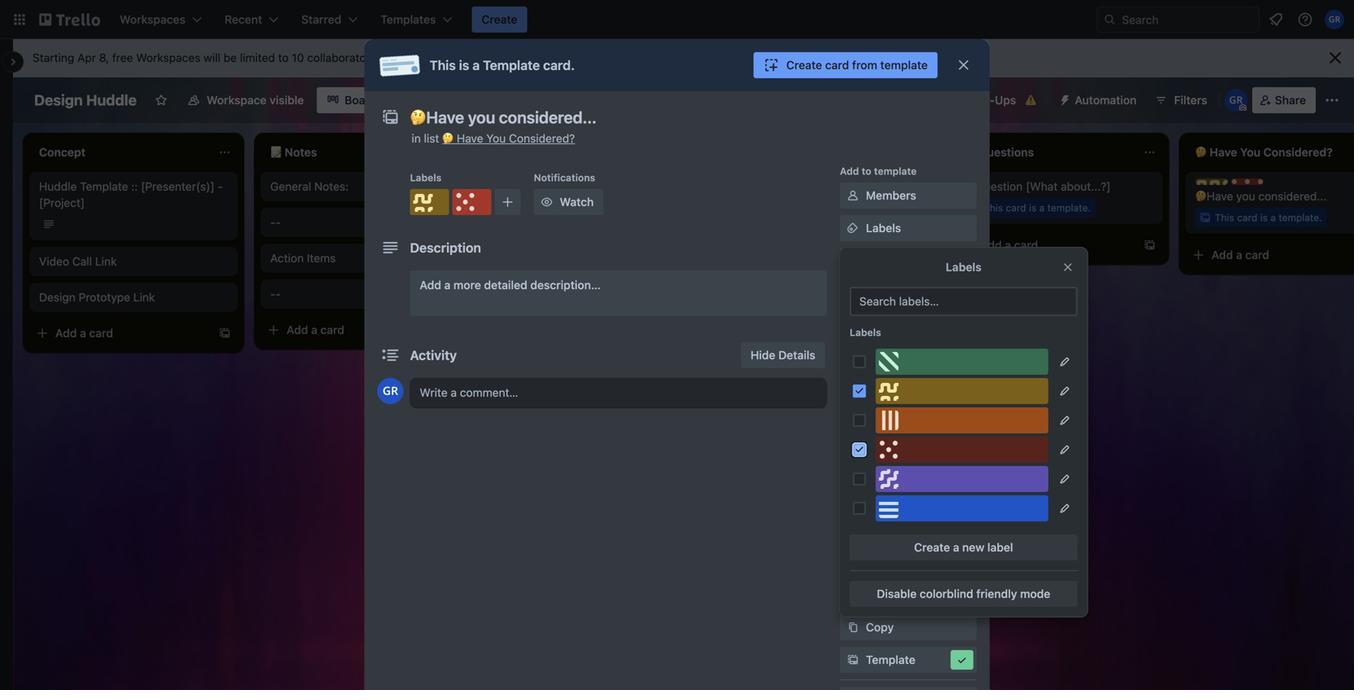 Task type: describe. For each thing, give the bounding box(es) containing it.
0 horizontal spatial this card is a template.
[[753, 202, 860, 213]]

workspace visible
[[207, 93, 304, 107]]

👎negative
[[733, 180, 791, 193]]

visible
[[270, 93, 304, 107]]

card.
[[543, 57, 575, 73]]

design prototype link link
[[39, 289, 228, 306]]

attachment button
[[840, 287, 977, 313]]

limited
[[240, 51, 275, 64]]

about...?]
[[1061, 180, 1111, 193]]

Search field
[[1117, 7, 1259, 32]]

filters button
[[1150, 87, 1213, 113]]

not
[[818, 180, 835, 193]]

free
[[112, 51, 133, 64]]

general notes:
[[270, 180, 349, 193]]

a down design prototype link
[[80, 326, 86, 340]]

- inside huddle template :: [presenter(s)] - [project]
[[218, 180, 223, 193]]

2 -- from the top
[[270, 287, 281, 301]]

workspace visible button
[[178, 87, 314, 113]]

show menu image
[[1325, 92, 1341, 108]]

color: blue, title: none image
[[876, 495, 1049, 521]]

create button
[[472, 7, 527, 33]]

power- inside button
[[957, 93, 995, 107]]

0 horizontal spatial power-
[[840, 400, 874, 411]]

you
[[1237, 189, 1256, 203]]

disable
[[877, 587, 917, 600]]

learn
[[383, 51, 412, 64]]

ups inside button
[[995, 93, 1017, 107]]

1 horizontal spatial template.
[[1048, 202, 1091, 213]]

👍positive
[[502, 180, 554, 193]]

labels down members
[[866, 221, 902, 235]]

action
[[270, 251, 304, 265]]

template inside button
[[866, 653, 916, 666]]

a left new
[[954, 541, 960, 554]]

huddle inside board name text field
[[86, 91, 137, 109]]

friendly
[[977, 587, 1018, 600]]

fields
[[911, 358, 943, 371]]

color: purple, title: none image
[[876, 466, 1049, 492]]

starting apr 8, free workspaces will be limited to 10 collaborators. learn more about collaborator limits
[[33, 51, 572, 64]]

workspaces
[[136, 51, 201, 64]]

0 horizontal spatial to
[[278, 51, 289, 64]]

[i
[[557, 180, 565, 193]]

is down the "🙋question [what about...?]" at the right of the page
[[1030, 202, 1037, 213]]

share
[[1276, 93, 1307, 107]]

sm image for labels
[[845, 220, 862, 236]]

a inside 'link'
[[444, 278, 451, 292]]

custom
[[866, 358, 908, 371]]

0 horizontal spatial template.
[[817, 202, 860, 213]]

0 horizontal spatial greg robinson (gregrobinson96) image
[[378, 378, 404, 404]]

really
[[568, 180, 596, 193]]

1 vertical spatial color: red, title: none image
[[876, 437, 1049, 463]]

add up the sure
[[840, 165, 860, 177]]

learn more about collaborator limits link
[[383, 51, 572, 64]]

this down '🙋question' on the right of the page
[[984, 202, 1004, 213]]

copy link
[[840, 614, 977, 640]]

hide
[[751, 348, 776, 362]]

Board name text field
[[26, 87, 145, 113]]

🤔have you considered... link
[[1196, 188, 1355, 204]]

limits
[[545, 51, 572, 64]]

[what
[[1026, 180, 1058, 193]]

collaborator
[[478, 51, 542, 64]]

add a card button up close popover image
[[955, 232, 1134, 258]]

template inside button
[[881, 58, 928, 72]]

color: green, title: none image
[[876, 349, 1049, 375]]

custom fields button
[[840, 357, 977, 373]]

huddle inside huddle template :: [presenter(s)] - [project]
[[39, 180, 77, 193]]

🤔have you considered...
[[1196, 189, 1327, 203]]

a down '🙋question' on the right of the page
[[1005, 238, 1012, 252]]

prototype
[[79, 290, 130, 304]]

button
[[891, 523, 926, 536]]

hide details link
[[741, 342, 826, 368]]

apr
[[77, 51, 96, 64]]

add a card button down 'design prototype link' link on the left top of the page
[[29, 320, 209, 346]]

🤔have
[[1196, 189, 1234, 203]]

mode
[[1021, 587, 1051, 600]]

👎negative [i'm not sure about...] link
[[733, 178, 922, 195]]

add a card down design prototype link
[[55, 326, 113, 340]]

👍positive [i really liked...] link
[[502, 178, 691, 195]]

attachment
[[866, 293, 929, 306]]

0 vertical spatial color: yellow, title: none image
[[410, 189, 449, 215]]

labels up search labels… text box
[[946, 260, 982, 274]]

2 horizontal spatial this card is a template.
[[1215, 212, 1323, 223]]

sm image for cover
[[845, 324, 862, 341]]

a down the you
[[1237, 248, 1243, 262]]

create a new label button
[[850, 534, 1078, 560]]

greg robinson (gregrobinson96) image
[[1325, 10, 1345, 29]]

label
[[988, 541, 1014, 554]]

0 vertical spatial color: red, title: none image
[[453, 189, 492, 215]]

be
[[224, 51, 237, 64]]

new
[[963, 541, 985, 554]]

figma
[[866, 423, 899, 437]]

general
[[270, 180, 311, 193]]

call
[[72, 255, 92, 268]]

description…
[[531, 278, 601, 292]]

1 vertical spatial to
[[862, 165, 872, 177]]

watch
[[560, 195, 594, 209]]

create card from template
[[787, 58, 928, 72]]

cover
[[866, 325, 898, 339]]

hide details
[[751, 348, 816, 362]]

considered?
[[509, 132, 575, 145]]

add power-ups link
[[840, 450, 977, 476]]

this is a template card.
[[430, 57, 575, 73]]

sm image for automation
[[1053, 87, 1075, 110]]

Search labels… text field
[[850, 287, 1078, 316]]

sm image for move
[[845, 587, 862, 603]]

sm image for template
[[845, 652, 862, 668]]

0 horizontal spatial ups
[[874, 400, 893, 411]]

design for design huddle
[[34, 91, 83, 109]]

a down [what
[[1040, 202, 1045, 213]]

in
[[412, 132, 421, 145]]

notifications
[[534, 172, 596, 183]]



Task type: locate. For each thing, give the bounding box(es) containing it.
this card is a template. down the "🙋question [what about...?]" at the right of the page
[[984, 202, 1091, 213]]

add button button
[[840, 517, 977, 543]]

power-
[[957, 93, 995, 107], [840, 400, 874, 411], [891, 456, 929, 469]]

video call link link
[[39, 253, 228, 270]]

sm image
[[1053, 87, 1075, 110], [845, 220, 862, 236], [845, 587, 862, 603], [845, 652, 862, 668]]

this down "👎negative"
[[753, 202, 772, 213]]

add inside 'link'
[[420, 278, 441, 292]]

template up about...]
[[874, 165, 917, 177]]

color: orange, title: none image
[[876, 407, 1049, 433]]

sm image left cover
[[845, 324, 862, 341]]

create card from template button
[[754, 52, 938, 78]]

disable colorblind friendly mode button
[[850, 581, 1078, 607]]

power-ups inside button
[[957, 93, 1017, 107]]

automation up add button
[[840, 498, 896, 509]]

color: yellow, title: none image down color: green, title: none image
[[876, 378, 1049, 404]]

1 vertical spatial create from template… image
[[218, 327, 231, 340]]

create for create a new label
[[915, 541, 951, 554]]

huddle up [project]
[[39, 180, 77, 193]]

0 horizontal spatial color: yellow, title: none image
[[410, 189, 449, 215]]

1 vertical spatial power-ups
[[840, 400, 893, 411]]

color: red, title: none image
[[1232, 178, 1264, 185]]

0 horizontal spatial template
[[80, 180, 128, 193]]

None text field
[[402, 103, 940, 132]]

is
[[459, 57, 469, 73], [798, 202, 806, 213], [1030, 202, 1037, 213], [1261, 212, 1268, 223]]

link inside 'video call link' link
[[95, 255, 117, 268]]

sm image down actions
[[845, 587, 862, 603]]

1 vertical spatial template
[[874, 165, 917, 177]]

0 vertical spatial more
[[415, 51, 442, 64]]

is left collaborator
[[459, 57, 469, 73]]

workspace
[[207, 93, 267, 107]]

primary element
[[0, 0, 1355, 39]]

to left the 10
[[278, 51, 289, 64]]

create up collaborator
[[482, 13, 518, 26]]

disable colorblind friendly mode
[[877, 587, 1051, 600]]

0 horizontal spatial link
[[95, 255, 117, 268]]

1 horizontal spatial to
[[862, 165, 872, 177]]

1 horizontal spatial create
[[787, 58, 823, 72]]

greg robinson (gregrobinson96) image
[[1225, 89, 1248, 112], [378, 378, 404, 404]]

link inside 'design prototype link' link
[[133, 290, 155, 304]]

more right learn
[[415, 51, 442, 64]]

action items link
[[270, 250, 459, 266]]

move link
[[840, 582, 977, 608]]

0 vertical spatial -- link
[[270, 214, 459, 231]]

huddle down 8,
[[86, 91, 137, 109]]

add down description
[[420, 278, 441, 292]]

1 vertical spatial greg robinson (gregrobinson96) image
[[378, 378, 404, 404]]

👎negative [i'm not sure about...]
[[733, 180, 908, 193]]

2 horizontal spatial template
[[866, 653, 916, 666]]

star or unstar board image
[[155, 94, 168, 107]]

a down [i'm
[[808, 202, 814, 213]]

sm image for copy
[[845, 619, 862, 635]]

from
[[853, 58, 878, 72]]

actions
[[840, 565, 877, 576]]

add down action items
[[287, 323, 308, 336]]

collaborators.
[[307, 51, 379, 64]]

1 vertical spatial color: yellow, title: none image
[[876, 378, 1049, 404]]

template. down 🙋question [what about...?] link on the right top
[[1048, 202, 1091, 213]]

0 vertical spatial --
[[270, 215, 281, 229]]

color: red, title: none image
[[453, 189, 492, 215], [876, 437, 1049, 463]]

create for create card from template
[[787, 58, 823, 72]]

video call link
[[39, 255, 117, 268]]

ups inside 'link'
[[929, 456, 950, 469]]

design inside board name text field
[[34, 91, 83, 109]]

template.
[[817, 202, 860, 213], [1048, 202, 1091, 213], [1279, 212, 1323, 223]]

0 horizontal spatial automation
[[840, 498, 896, 509]]

this right learn
[[430, 57, 456, 73]]

power- inside 'link'
[[891, 456, 929, 469]]

[project]
[[39, 196, 85, 209]]

liked...]
[[599, 180, 637, 193]]

this card is a template.
[[753, 202, 860, 213], [984, 202, 1091, 213], [1215, 212, 1323, 223]]

1 vertical spatial -- link
[[270, 286, 459, 302]]

add left the button
[[866, 523, 888, 536]]

sm image inside move link
[[845, 587, 862, 603]]

add down design prototype link
[[55, 326, 77, 340]]

template button
[[840, 647, 977, 673]]

🤔 have you considered? link
[[442, 132, 575, 145]]

add a card down items
[[287, 323, 345, 336]]

activity
[[410, 347, 457, 363]]

link right call
[[95, 255, 117, 268]]

this card is a template. down 🤔have you considered... link
[[1215, 212, 1323, 223]]

2 horizontal spatial ups
[[995, 93, 1017, 107]]

🙋question
[[965, 180, 1023, 193]]

template
[[483, 57, 540, 73], [80, 180, 128, 193], [866, 653, 916, 666]]

members
[[866, 189, 917, 202]]

template right from
[[881, 58, 928, 72]]

colorblind
[[920, 587, 974, 600]]

[presenter(s)]
[[141, 180, 215, 193]]

notes:
[[314, 180, 349, 193]]

sm image down '👍positive' at the left of the page
[[539, 194, 555, 210]]

1 -- link from the top
[[270, 214, 459, 231]]

sm image right the power-ups button
[[1053, 87, 1075, 110]]

add down '🙋question' on the right of the page
[[981, 238, 1002, 252]]

1 horizontal spatial automation
[[1075, 93, 1137, 107]]

1 horizontal spatial color: yellow, title: none image
[[876, 378, 1049, 404]]

color: yellow, title: none image
[[410, 189, 449, 215], [876, 378, 1049, 404]]

0 vertical spatial power-ups
[[957, 93, 1017, 107]]

link for video call link
[[95, 255, 117, 268]]

this down 🤔have
[[1215, 212, 1235, 223]]

template. down considered...
[[1279, 212, 1323, 223]]

add a card
[[981, 238, 1039, 252], [1212, 248, 1270, 262], [287, 323, 345, 336], [55, 326, 113, 340]]

1 horizontal spatial template
[[483, 57, 540, 73]]

0 vertical spatial to
[[278, 51, 289, 64]]

add power-ups
[[866, 456, 950, 469]]

2 vertical spatial ups
[[929, 456, 950, 469]]

-- link up the action items link
[[270, 214, 459, 231]]

have
[[457, 132, 484, 145]]

0 horizontal spatial huddle
[[39, 180, 77, 193]]

1 horizontal spatial color: red, title: none image
[[876, 437, 1049, 463]]

sm image inside members link
[[845, 187, 862, 204]]

sm image down the sure
[[845, 220, 862, 236]]

huddle template :: [presenter(s)] - [project] link
[[39, 178, 228, 211]]

add a card down '🙋question' on the right of the page
[[981, 238, 1039, 252]]

-- down action
[[270, 287, 281, 301]]

0 vertical spatial huddle
[[86, 91, 137, 109]]

1 horizontal spatial power-
[[891, 456, 929, 469]]

automation left filters button
[[1075, 93, 1137, 107]]

0 vertical spatial create
[[482, 13, 518, 26]]

2 vertical spatial template
[[866, 653, 916, 666]]

-- link down the action items link
[[270, 286, 459, 302]]

1 horizontal spatial create from template… image
[[1144, 239, 1157, 252]]

color: red, title: none image up description
[[453, 189, 492, 215]]

-
[[218, 180, 223, 193], [270, 215, 276, 229], [276, 215, 281, 229], [270, 287, 276, 301], [276, 287, 281, 301]]

add a card button down the action items link
[[261, 317, 440, 343]]

add inside 'link'
[[866, 456, 888, 469]]

0 notifications image
[[1267, 10, 1286, 29]]

sm image for members
[[845, 187, 862, 204]]

[i'm
[[794, 180, 815, 193]]

👍positive [i really liked...]
[[502, 180, 637, 193]]

1 vertical spatial huddle
[[39, 180, 77, 193]]

1 vertical spatial template
[[80, 180, 128, 193]]

1 vertical spatial automation
[[840, 498, 896, 509]]

add to template
[[840, 165, 917, 177]]

sm image down copy 'link'
[[954, 652, 971, 668]]

1 horizontal spatial this card is a template.
[[984, 202, 1091, 213]]

members link
[[840, 182, 977, 209]]

Write a comment text field
[[410, 378, 827, 407]]

close popover image
[[1062, 261, 1075, 274]]

2 vertical spatial create
[[915, 541, 951, 554]]

design for design prototype link
[[39, 290, 76, 304]]

0 horizontal spatial create
[[482, 13, 518, 26]]

move
[[866, 588, 895, 601]]

design prototype link
[[39, 290, 155, 304]]

0 horizontal spatial power-ups
[[840, 400, 893, 411]]

2 vertical spatial power-
[[891, 456, 929, 469]]

sm image inside template button
[[845, 652, 862, 668]]

-- up action
[[270, 215, 281, 229]]

0 horizontal spatial color: red, title: none image
[[453, 189, 492, 215]]

8,
[[99, 51, 109, 64]]

labels down the list at the left
[[410, 172, 442, 183]]

2 horizontal spatial power-
[[957, 93, 995, 107]]

color: red, title: none image up color: purple, title: none image
[[876, 437, 1049, 463]]

starting
[[33, 51, 74, 64]]

1 vertical spatial --
[[270, 287, 281, 301]]

a down description
[[444, 278, 451, 292]]

add button
[[866, 523, 926, 536]]

0 vertical spatial automation
[[1075, 93, 1137, 107]]

0 vertical spatial greg robinson (gregrobinson96) image
[[1225, 89, 1248, 112]]

1 vertical spatial create
[[787, 58, 823, 72]]

automation button
[[1053, 87, 1147, 113]]

items
[[307, 251, 336, 265]]

sm image inside "labels" link
[[845, 220, 862, 236]]

add a card button
[[955, 232, 1134, 258], [1186, 242, 1355, 268], [261, 317, 440, 343], [29, 320, 209, 346]]

considered...
[[1259, 189, 1327, 203]]

1 vertical spatial more
[[454, 278, 481, 292]]

sm image right not
[[845, 187, 862, 204]]

1 vertical spatial design
[[39, 290, 76, 304]]

1 horizontal spatial more
[[454, 278, 481, 292]]

create left from
[[787, 58, 823, 72]]

sm image inside automation button
[[1053, 87, 1075, 110]]

more left detailed on the left top of the page
[[454, 278, 481, 292]]

0 horizontal spatial more
[[415, 51, 442, 64]]

a
[[473, 57, 480, 73], [808, 202, 814, 213], [1040, 202, 1045, 213], [1271, 212, 1277, 223], [1005, 238, 1012, 252], [1237, 248, 1243, 262], [444, 278, 451, 292], [311, 323, 318, 336], [80, 326, 86, 340], [954, 541, 960, 554]]

create inside button
[[787, 58, 823, 72]]

detailed
[[484, 278, 528, 292]]

1 horizontal spatial link
[[133, 290, 155, 304]]

template down copy
[[866, 653, 916, 666]]

copy
[[866, 620, 894, 634]]

template inside huddle template :: [presenter(s)] - [project]
[[80, 180, 128, 193]]

design down video
[[39, 290, 76, 304]]

sm image
[[845, 187, 862, 204], [539, 194, 555, 210], [845, 324, 862, 341], [845, 619, 862, 635], [954, 652, 971, 668]]

details
[[779, 348, 816, 362]]

is down the 🤔have you considered...
[[1261, 212, 1268, 223]]

design
[[34, 91, 83, 109], [39, 290, 76, 304]]

add a card button down 🤔have you considered... link
[[1186, 242, 1355, 268]]

1 horizontal spatial power-ups
[[957, 93, 1017, 107]]

create inside primary element
[[482, 13, 518, 26]]

a down items
[[311, 323, 318, 336]]

card inside button
[[826, 58, 850, 72]]

0 vertical spatial template
[[483, 57, 540, 73]]

1 vertical spatial ups
[[874, 400, 893, 411]]

create from template… image
[[912, 239, 925, 252]]

board link
[[317, 87, 386, 113]]

0 vertical spatial template
[[881, 58, 928, 72]]

link for design prototype link
[[133, 290, 155, 304]]

in list 🤔 have you considered?
[[412, 132, 575, 145]]

::
[[131, 180, 138, 193]]

link down 'video call link' link
[[133, 290, 155, 304]]

add a more detailed description…
[[420, 278, 601, 292]]

1 horizontal spatial ups
[[929, 456, 950, 469]]

template left ::
[[80, 180, 128, 193]]

open information menu image
[[1298, 11, 1314, 28]]

board
[[345, 93, 377, 107]]

labels up custom
[[850, 327, 882, 338]]

more
[[415, 51, 442, 64], [454, 278, 481, 292]]

1 horizontal spatial huddle
[[86, 91, 137, 109]]

1 vertical spatial power-
[[840, 400, 874, 411]]

add down figma
[[866, 456, 888, 469]]

create down the button
[[915, 541, 951, 554]]

🙋question [what about...?]
[[965, 180, 1111, 193]]

design huddle
[[34, 91, 137, 109]]

a down 🤔have you considered... link
[[1271, 212, 1277, 223]]

about
[[445, 51, 475, 64]]

labels link
[[840, 215, 977, 241]]

sm image down copy 'link'
[[845, 652, 862, 668]]

color: yellow, title: none image up description
[[410, 189, 449, 215]]

create from template… image
[[1144, 239, 1157, 252], [218, 327, 231, 340]]

2 horizontal spatial template.
[[1279, 212, 1323, 223]]

customize views image
[[395, 92, 411, 108]]

0 vertical spatial power-
[[957, 93, 995, 107]]

create for create
[[482, 13, 518, 26]]

sm image inside copy 'link'
[[845, 619, 862, 635]]

general notes: link
[[270, 178, 459, 195]]

add down 🤔have
[[1212, 248, 1234, 262]]

sm image inside watch button
[[539, 194, 555, 210]]

automation inside button
[[1075, 93, 1137, 107]]

🤔
[[442, 132, 454, 145]]

sm image inside cover "link"
[[845, 324, 862, 341]]

0 vertical spatial ups
[[995, 93, 1017, 107]]

0 vertical spatial design
[[34, 91, 83, 109]]

sure
[[838, 180, 861, 193]]

action items
[[270, 251, 336, 265]]

-- link
[[270, 214, 459, 231], [270, 286, 459, 302]]

template down create button
[[483, 57, 540, 73]]

description
[[410, 240, 481, 255]]

this
[[430, 57, 456, 73], [753, 202, 772, 213], [984, 202, 1004, 213], [1215, 212, 1235, 223]]

2 horizontal spatial create
[[915, 541, 951, 554]]

to up about...]
[[862, 165, 872, 177]]

0 vertical spatial link
[[95, 255, 117, 268]]

--
[[270, 215, 281, 229], [270, 287, 281, 301]]

a down create button
[[473, 57, 480, 73]]

create a new label
[[915, 541, 1014, 554]]

search image
[[1104, 13, 1117, 26]]

1 vertical spatial link
[[133, 290, 155, 304]]

1 -- from the top
[[270, 215, 281, 229]]

sm image for watch
[[539, 194, 555, 210]]

2 -- link from the top
[[270, 286, 459, 302]]

sm image inside template button
[[954, 652, 971, 668]]

add a card down the you
[[1212, 248, 1270, 262]]

0 vertical spatial create from template… image
[[1144, 239, 1157, 252]]

color: yellow, title: none image
[[1196, 178, 1229, 185]]

sm image left copy
[[845, 619, 862, 635]]

template. down 👎negative [i'm not sure about...] link
[[817, 202, 860, 213]]

0 horizontal spatial create from template… image
[[218, 327, 231, 340]]

power-ups button
[[925, 87, 1049, 113]]

is down [i'm
[[798, 202, 806, 213]]

this card is a template. down [i'm
[[753, 202, 860, 213]]

more inside 'link'
[[454, 278, 481, 292]]

1 horizontal spatial greg robinson (gregrobinson96) image
[[1225, 89, 1248, 112]]

design down starting
[[34, 91, 83, 109]]



Task type: vqa. For each thing, say whether or not it's contained in the screenshot.
This member is an admin of this board. icon
no



